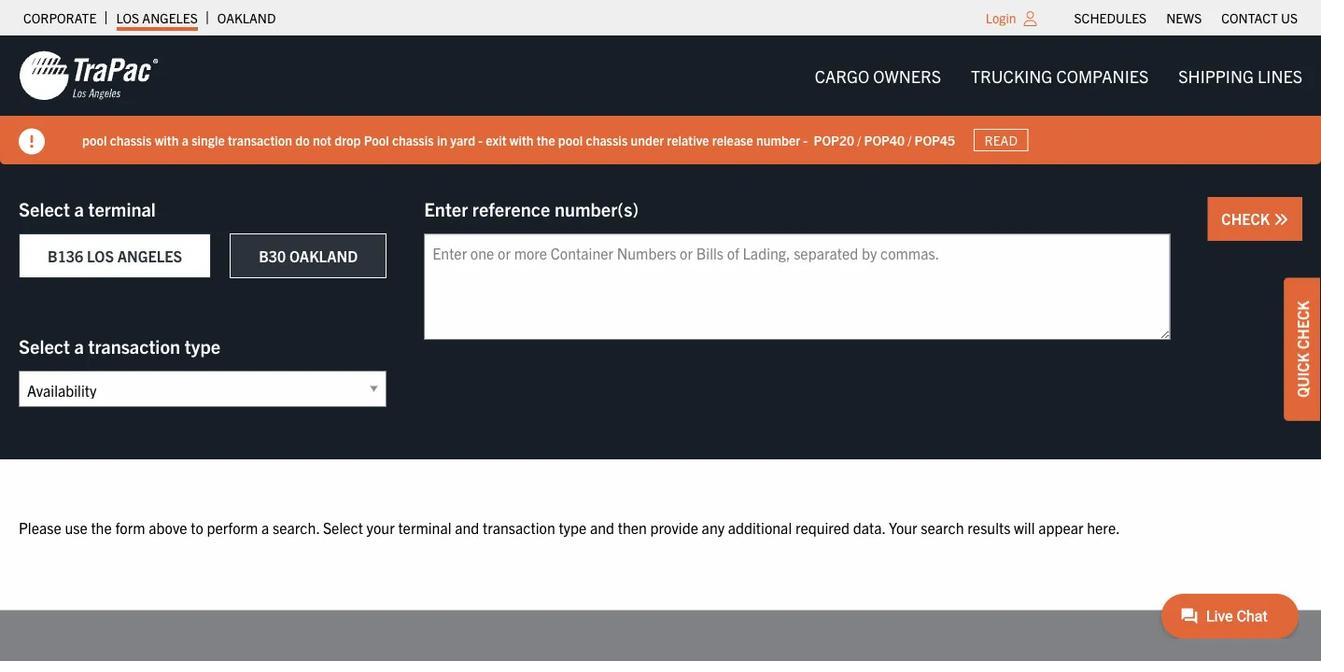 Task type: describe. For each thing, give the bounding box(es) containing it.
enter reference number(s)
[[424, 197, 639, 220]]

relative
[[667, 131, 709, 148]]

menu bar containing schedules
[[1064, 5, 1308, 31]]

to
[[191, 518, 203, 536]]

schedules link
[[1074, 5, 1147, 31]]

companies
[[1056, 65, 1149, 86]]

solid image
[[1273, 212, 1288, 227]]

1 horizontal spatial terminal
[[398, 518, 451, 536]]

select for select a transaction type
[[19, 334, 70, 357]]

pop20
[[814, 131, 854, 148]]

number
[[756, 131, 800, 148]]

news link
[[1166, 5, 1202, 31]]

corporate link
[[23, 5, 97, 31]]

select a terminal
[[19, 197, 156, 220]]

b136
[[48, 246, 83, 265]]

light image
[[1024, 11, 1037, 26]]

banner containing cargo owners
[[0, 35, 1321, 164]]

2 and from the left
[[590, 518, 614, 536]]

read
[[985, 132, 1018, 148]]

do
[[295, 131, 310, 148]]

drop
[[334, 131, 361, 148]]

additional
[[728, 518, 792, 536]]

perform
[[207, 518, 258, 536]]

login
[[986, 9, 1016, 26]]

release
[[712, 131, 753, 148]]

b136 los angeles
[[48, 246, 182, 265]]

quick
[[1293, 353, 1312, 398]]

read link
[[974, 129, 1028, 151]]

login link
[[986, 9, 1016, 26]]

results
[[968, 518, 1011, 536]]

2 chassis from the left
[[392, 131, 434, 148]]

los angeles image
[[19, 49, 159, 102]]

provide
[[650, 518, 698, 536]]

Enter reference number(s) text field
[[424, 233, 1170, 340]]

0 horizontal spatial type
[[185, 334, 220, 357]]

1 - from the left
[[478, 131, 483, 148]]

yard
[[450, 131, 475, 148]]

cargo
[[815, 65, 869, 86]]

any
[[702, 518, 725, 536]]

schedules
[[1074, 9, 1147, 26]]

under
[[631, 131, 664, 148]]

0 horizontal spatial terminal
[[88, 197, 156, 220]]

above
[[149, 518, 187, 536]]

1 pool from the left
[[82, 131, 107, 148]]

select for select a terminal
[[19, 197, 70, 220]]

1 / from the left
[[857, 131, 861, 148]]

b30 oakland
[[259, 246, 358, 265]]

in
[[437, 131, 447, 148]]

pop45
[[914, 131, 955, 148]]

1 vertical spatial check
[[1293, 301, 1312, 349]]

pool
[[364, 131, 389, 148]]

cargo owners
[[815, 65, 941, 86]]

1 and from the left
[[455, 518, 479, 536]]

use
[[65, 518, 87, 536]]

contact us
[[1221, 9, 1298, 26]]

0 horizontal spatial los
[[87, 246, 114, 265]]

form
[[115, 518, 145, 536]]

owners
[[873, 65, 941, 86]]

a inside banner
[[182, 131, 189, 148]]

1 with from the left
[[155, 131, 179, 148]]



Task type: vqa. For each thing, say whether or not it's contained in the screenshot.
Check
yes



Task type: locate. For each thing, give the bounding box(es) containing it.
a
[[182, 131, 189, 148], [74, 197, 84, 220], [74, 334, 84, 357], [261, 518, 269, 536]]

0 horizontal spatial chassis
[[110, 131, 152, 148]]

a up b136
[[74, 197, 84, 220]]

0 vertical spatial type
[[185, 334, 220, 357]]

1 vertical spatial menu bar
[[800, 57, 1317, 94]]

1 chassis from the left
[[110, 131, 152, 148]]

lines
[[1258, 65, 1302, 86]]

a down b136
[[74, 334, 84, 357]]

2 with from the left
[[510, 131, 534, 148]]

oakland right "b30"
[[289, 246, 358, 265]]

select down b136
[[19, 334, 70, 357]]

los angeles
[[116, 9, 198, 26]]

1 horizontal spatial the
[[537, 131, 555, 148]]

angeles
[[142, 9, 198, 26], [117, 246, 182, 265]]

here.
[[1087, 518, 1120, 536]]

chassis left under
[[586, 131, 628, 148]]

oakland
[[217, 9, 276, 26], [289, 246, 358, 265]]

please use the form above to perform a search. select your terminal and transaction type and then provide any additional required data. your search results will appear here.
[[19, 518, 1120, 536]]

2 vertical spatial select
[[323, 518, 363, 536]]

2 pool from the left
[[558, 131, 583, 148]]

0 vertical spatial select
[[19, 197, 70, 220]]

footer
[[0, 610, 1321, 661]]

a left search.
[[261, 518, 269, 536]]

cargo owners link
[[800, 57, 956, 94]]

select a transaction type
[[19, 334, 220, 357]]

1 horizontal spatial with
[[510, 131, 534, 148]]

search.
[[273, 518, 320, 536]]

2 vertical spatial transaction
[[483, 518, 555, 536]]

los inside los angeles link
[[116, 9, 139, 26]]

1 horizontal spatial /
[[908, 131, 911, 148]]

contact
[[1221, 9, 1278, 26]]

terminal right 'your'
[[398, 518, 451, 536]]

the
[[537, 131, 555, 148], [91, 518, 112, 536]]

1 vertical spatial angeles
[[117, 246, 182, 265]]

solid image
[[19, 128, 45, 155]]

corporate
[[23, 9, 97, 26]]

appear
[[1038, 518, 1084, 536]]

0 vertical spatial oakland
[[217, 9, 276, 26]]

1 horizontal spatial oakland
[[289, 246, 358, 265]]

0 horizontal spatial -
[[478, 131, 483, 148]]

1 horizontal spatial los
[[116, 9, 139, 26]]

chassis left 'in'
[[392, 131, 434, 148]]

transaction
[[228, 131, 292, 148], [88, 334, 180, 357], [483, 518, 555, 536]]

los angeles link
[[116, 5, 198, 31]]

menu bar containing cargo owners
[[800, 57, 1317, 94]]

the right exit
[[537, 131, 555, 148]]

reference
[[472, 197, 550, 220]]

0 vertical spatial transaction
[[228, 131, 292, 148]]

terminal up "b136 los angeles"
[[88, 197, 156, 220]]

type
[[185, 334, 220, 357], [559, 518, 587, 536]]

please
[[19, 518, 61, 536]]

and
[[455, 518, 479, 536], [590, 518, 614, 536]]

-
[[478, 131, 483, 148], [803, 131, 808, 148]]

angeles left "oakland" link
[[142, 9, 198, 26]]

menu bar
[[1064, 5, 1308, 31], [800, 57, 1317, 94]]

shipping lines
[[1178, 65, 1302, 86]]

/ right pop20
[[857, 131, 861, 148]]

/ left pop45
[[908, 131, 911, 148]]

0 horizontal spatial the
[[91, 518, 112, 536]]

trucking companies link
[[956, 57, 1164, 94]]

and left then
[[590, 518, 614, 536]]

1 horizontal spatial check
[[1293, 301, 1312, 349]]

chassis down los angeles 'image'
[[110, 131, 152, 148]]

1 horizontal spatial type
[[559, 518, 587, 536]]

1 horizontal spatial and
[[590, 518, 614, 536]]

los right "corporate"
[[116, 9, 139, 26]]

0 horizontal spatial transaction
[[88, 334, 180, 357]]

quick check
[[1293, 301, 1312, 398]]

1 horizontal spatial chassis
[[392, 131, 434, 148]]

1 vertical spatial oakland
[[289, 246, 358, 265]]

select
[[19, 197, 70, 220], [19, 334, 70, 357], [323, 518, 363, 536]]

check button
[[1208, 197, 1302, 241]]

pool
[[82, 131, 107, 148], [558, 131, 583, 148]]

menu bar up shipping
[[1064, 5, 1308, 31]]

and right 'your'
[[455, 518, 479, 536]]

3 chassis from the left
[[586, 131, 628, 148]]

1 vertical spatial the
[[91, 518, 112, 536]]

- left exit
[[478, 131, 483, 148]]

select up b136
[[19, 197, 70, 220]]

exit
[[486, 131, 507, 148]]

0 vertical spatial terminal
[[88, 197, 156, 220]]

will
[[1014, 518, 1035, 536]]

0 vertical spatial check
[[1222, 209, 1273, 228]]

b30
[[259, 246, 286, 265]]

1 vertical spatial terminal
[[398, 518, 451, 536]]

2 - from the left
[[803, 131, 808, 148]]

transaction inside banner
[[228, 131, 292, 148]]

0 vertical spatial the
[[537, 131, 555, 148]]

with right exit
[[510, 131, 534, 148]]

trucking companies
[[971, 65, 1149, 86]]

1 vertical spatial type
[[559, 518, 587, 536]]

required
[[795, 518, 850, 536]]

1 vertical spatial los
[[87, 246, 114, 265]]

0 horizontal spatial check
[[1222, 209, 1273, 228]]

1 vertical spatial select
[[19, 334, 70, 357]]

terminal
[[88, 197, 156, 220], [398, 518, 451, 536]]

0 vertical spatial angeles
[[142, 9, 198, 26]]

pool up number(s)
[[558, 131, 583, 148]]

then
[[618, 518, 647, 536]]

2 / from the left
[[908, 131, 911, 148]]

with
[[155, 131, 179, 148], [510, 131, 534, 148]]

with left the single
[[155, 131, 179, 148]]

your
[[367, 518, 395, 536]]

your
[[889, 518, 917, 536]]

trucking
[[971, 65, 1052, 86]]

0 horizontal spatial with
[[155, 131, 179, 148]]

banner
[[0, 35, 1321, 164]]

not
[[313, 131, 331, 148]]

0 vertical spatial los
[[116, 9, 139, 26]]

data.
[[853, 518, 885, 536]]

2 horizontal spatial transaction
[[483, 518, 555, 536]]

chassis
[[110, 131, 152, 148], [392, 131, 434, 148], [586, 131, 628, 148]]

a left the single
[[182, 131, 189, 148]]

check inside "button"
[[1222, 209, 1273, 228]]

/
[[857, 131, 861, 148], [908, 131, 911, 148]]

- right 'number' on the right of the page
[[803, 131, 808, 148]]

check
[[1222, 209, 1273, 228], [1293, 301, 1312, 349]]

news
[[1166, 9, 1202, 26]]

pool chassis with a single transaction  do not drop pool chassis in yard -  exit with the pool chassis under relative release number -  pop20 / pop40 / pop45
[[82, 131, 955, 148]]

the right use
[[91, 518, 112, 536]]

1 vertical spatial transaction
[[88, 334, 180, 357]]

0 horizontal spatial and
[[455, 518, 479, 536]]

1 horizontal spatial transaction
[[228, 131, 292, 148]]

the inside banner
[[537, 131, 555, 148]]

search
[[921, 518, 964, 536]]

pop40
[[864, 131, 905, 148]]

number(s)
[[554, 197, 639, 220]]

0 horizontal spatial /
[[857, 131, 861, 148]]

contact us link
[[1221, 5, 1298, 31]]

los
[[116, 9, 139, 26], [87, 246, 114, 265]]

1 horizontal spatial pool
[[558, 131, 583, 148]]

select left 'your'
[[323, 518, 363, 536]]

shipping
[[1178, 65, 1254, 86]]

0 horizontal spatial pool
[[82, 131, 107, 148]]

enter
[[424, 197, 468, 220]]

2 horizontal spatial chassis
[[586, 131, 628, 148]]

menu bar down 'light' icon
[[800, 57, 1317, 94]]

angeles down select a terminal
[[117, 246, 182, 265]]

pool right solid icon
[[82, 131, 107, 148]]

shipping lines link
[[1164, 57, 1317, 94]]

1 horizontal spatial -
[[803, 131, 808, 148]]

single
[[192, 131, 225, 148]]

0 vertical spatial menu bar
[[1064, 5, 1308, 31]]

los right b136
[[87, 246, 114, 265]]

quick check link
[[1284, 277, 1321, 421]]

0 horizontal spatial oakland
[[217, 9, 276, 26]]

oakland right los angeles link
[[217, 9, 276, 26]]

oakland link
[[217, 5, 276, 31]]

us
[[1281, 9, 1298, 26]]



